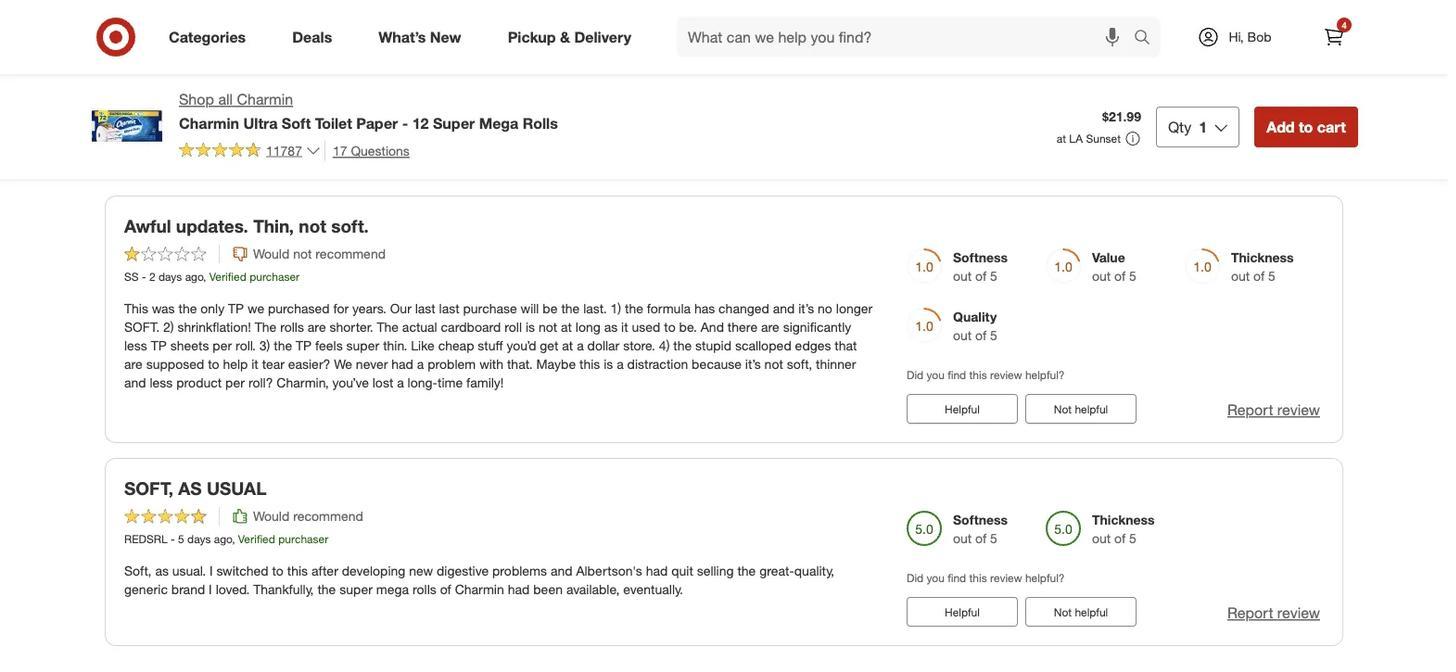 Task type: locate. For each thing, give the bounding box(es) containing it.
not down thin,
[[293, 246, 312, 262]]

at right 'get'
[[562, 338, 574, 354]]

tp down "2)"
[[151, 338, 167, 354]]

find for soft, as usual
[[948, 571, 967, 585]]

11787
[[266, 142, 302, 158]]

1 horizontal spatial thickness
[[1232, 249, 1295, 266]]

dollar
[[588, 338, 620, 354]]

1 vertical spatial softness out of 5
[[954, 512, 1008, 547]]

2 horizontal spatial -
[[402, 114, 408, 132]]

the left great-
[[738, 563, 756, 579]]

are up scalloped
[[762, 319, 780, 335]]

sheets
[[170, 338, 209, 354]]

, for updates.
[[203, 270, 206, 284]]

2 find from the top
[[948, 571, 967, 585]]

what's new link
[[363, 17, 485, 58]]

super inside this was the only tp we purchased for years. our last last purchase will be the last. 1) the formula has changed and it's no longer soft. 2) shrinkflation! the rolls are shorter. the actual cardboard roll is not at long as it used to be. and there are significantly less tp sheets per roll. 3) the tp feels super thin. like cheap stuff you'd get at a dollar store. 4) the stupid scalloped edges that are supposed to help it tear easier? we never had a problem with that. maybe this is a distraction because it's not soft, thinner and less product per roll? charmin, you've lost a long-time family!
[[346, 338, 380, 354]]

2
[[149, 270, 155, 284]]

charmin down digestive
[[455, 582, 504, 598]]

are down soft.
[[124, 356, 143, 373]]

1 vertical spatial not
[[1054, 605, 1072, 619]]

0 horizontal spatial had
[[392, 356, 414, 373]]

report review button for soft, as usual
[[1228, 603, 1321, 624]]

add to cart button
[[1255, 107, 1359, 147]]

17 questions
[[333, 142, 410, 158]]

1 i from the top
[[210, 563, 213, 579]]

1 vertical spatial would
[[253, 508, 290, 524]]

i
[[210, 563, 213, 579], [209, 582, 212, 598]]

cardboard
[[441, 319, 501, 335]]

distraction
[[628, 356, 688, 373]]

never
[[356, 356, 388, 373]]

, up switched
[[232, 532, 235, 546]]

1 vertical spatial ago
[[214, 532, 232, 546]]

like
[[411, 338, 435, 354]]

not for awful updates. thin, not soft.
[[1054, 402, 1072, 416]]

of
[[976, 268, 987, 284], [1115, 268, 1126, 284], [1254, 268, 1265, 284], [976, 327, 987, 344], [976, 530, 987, 547], [1115, 530, 1126, 547], [440, 582, 452, 598]]

had inside this was the only tp we purchased for years. our last last purchase will be the last. 1) the formula has changed and it's no longer soft. 2) shrinkflation! the rolls are shorter. the actual cardboard roll is not at long as it used to be. and there are significantly less tp sheets per roll. 3) the tp feels super thin. like cheap stuff you'd get at a dollar store. 4) the stupid scalloped edges that are supposed to help it tear easier? we never had a problem with that. maybe this is a distraction because it's not soft, thinner and less product per roll? charmin, you've lost a long-time family!
[[392, 356, 414, 373]]

helpful for soft, as usual
[[1075, 605, 1109, 619]]

the up thin.
[[377, 319, 399, 335]]

the up "3)"
[[255, 319, 277, 335]]

as down 1)
[[604, 319, 618, 335]]

value out of 5
[[1093, 249, 1137, 284]]

last up cardboard
[[439, 301, 460, 317]]

2 did you find this review helpful? from the top
[[907, 571, 1065, 585]]

as inside this was the only tp we purchased for years. our last last purchase will be the last. 1) the formula has changed and it's no longer soft. 2) shrinkflation! the rolls are shorter. the actual cardboard roll is not at long as it used to be. and there are significantly less tp sheets per roll. 3) the tp feels super thin. like cheap stuff you'd get at a dollar store. 4) the stupid scalloped edges that are supposed to help it tear easier? we never had a problem with that. maybe this is a distraction because it's not soft, thinner and less product per roll? charmin, you've lost a long-time family!
[[604, 319, 618, 335]]

1 find from the top
[[948, 368, 967, 382]]

0 vertical spatial find
[[948, 368, 967, 382]]

as
[[178, 478, 202, 499]]

days right 2
[[159, 270, 182, 284]]

because
[[692, 356, 742, 373]]

1 vertical spatial and
[[124, 375, 146, 391]]

1 vertical spatial i
[[209, 582, 212, 598]]

roll.
[[236, 338, 256, 354]]

0 vertical spatial rolls
[[280, 319, 304, 335]]

1 not from the top
[[1054, 402, 1072, 416]]

to right add
[[1300, 118, 1314, 136]]

at left long
[[561, 319, 572, 335]]

image of charmin ultra soft toilet paper - 12 super mega rolls image
[[90, 89, 164, 163]]

had up 'eventually.'
[[646, 563, 668, 579]]

1 report review button from the top
[[1228, 400, 1321, 421]]

helpful button for soft, as usual
[[907, 597, 1018, 627]]

thinner
[[816, 356, 857, 373]]

as right soft,
[[155, 563, 169, 579]]

ago for updates.
[[185, 270, 203, 284]]

purchaser
[[250, 270, 300, 284], [279, 532, 329, 546]]

0 vertical spatial you
[[927, 368, 945, 382]]

1 softness out of 5 from the top
[[954, 249, 1008, 284]]

soft, as usual
[[124, 478, 267, 499]]

the down "after"
[[318, 582, 336, 598]]

1 vertical spatial days
[[187, 532, 211, 546]]

and up 'significantly'
[[773, 301, 795, 317]]

helpful
[[1075, 402, 1109, 416], [1075, 605, 1109, 619]]

1 helpful button from the top
[[907, 394, 1018, 424]]

1 vertical spatial verified
[[209, 270, 247, 284]]

helpful
[[945, 402, 980, 416], [945, 605, 980, 619]]

2 horizontal spatial had
[[646, 563, 668, 579]]

4)
[[659, 338, 670, 354]]

1 would from the top
[[253, 246, 290, 262]]

soft,
[[787, 356, 813, 373]]

our
[[390, 301, 412, 317]]

0 vertical spatial would
[[253, 246, 290, 262]]

thin.
[[383, 338, 408, 354]]

it's down scalloped
[[746, 356, 761, 373]]

,
[[203, 270, 206, 284], [232, 532, 235, 546]]

1 vertical spatial report review button
[[1228, 603, 1321, 624]]

qty 1
[[1169, 118, 1208, 136]]

rolls down purchased
[[280, 319, 304, 335]]

1 vertical spatial you
[[927, 571, 945, 585]]

1 vertical spatial had
[[646, 563, 668, 579]]

helpful? for soft, as usual
[[1026, 571, 1065, 585]]

0 horizontal spatial less
[[124, 338, 147, 354]]

1 vertical spatial less
[[150, 375, 173, 391]]

feels
[[315, 338, 343, 354]]

out
[[954, 268, 972, 284], [1093, 268, 1111, 284], [1232, 268, 1251, 284], [954, 327, 972, 344], [954, 530, 972, 547], [1093, 530, 1111, 547]]

super inside soft, as usual. i switched to this after developing new digestive problems and albertson's had quit selling the great-quality, generic brand i loved. thankfully, the super mega rolls of charmin had been available, eventually.
[[340, 582, 373, 598]]

1 vertical spatial it
[[252, 356, 259, 373]]

and
[[701, 319, 724, 335]]

1 you from the top
[[927, 368, 945, 382]]

2 not helpful from the top
[[1054, 605, 1109, 619]]

- inside the shop all charmin charmin ultra soft toilet paper - 12 super mega rolls
[[402, 114, 408, 132]]

as inside soft, as usual. i switched to this after developing new digestive problems and albertson's had quit selling the great-quality, generic brand i loved. thankfully, the super mega rolls of charmin had been available, eventually.
[[155, 563, 169, 579]]

ago for as
[[214, 532, 232, 546]]

stuff
[[478, 338, 503, 354]]

0 vertical spatial purchaser
[[250, 270, 300, 284]]

is right roll
[[526, 319, 535, 335]]

significantly
[[783, 319, 852, 335]]

- right redsrl
[[171, 532, 175, 546]]

0 vertical spatial report review button
[[1228, 400, 1321, 421]]

1 horizontal spatial are
[[308, 319, 326, 335]]

1 vertical spatial -
[[142, 270, 146, 284]]

rolls down the new
[[413, 582, 437, 598]]

0 horizontal spatial and
[[124, 375, 146, 391]]

super down developing
[[340, 582, 373, 598]]

ago up switched
[[214, 532, 232, 546]]

1 vertical spatial at
[[561, 319, 572, 335]]

0 vertical spatial had
[[392, 356, 414, 373]]

charmin inside soft, as usual. i switched to this after developing new digestive problems and albertson's had quit selling the great-quality, generic brand i loved. thankfully, the super mega rolls of charmin had been available, eventually.
[[455, 582, 504, 598]]

0 horizontal spatial the
[[255, 319, 277, 335]]

1 report review from the top
[[1228, 401, 1321, 419]]

longer
[[836, 301, 873, 317]]

0 vertical spatial it's
[[799, 301, 815, 317]]

1 horizontal spatial -
[[171, 532, 175, 546]]

2 report review button from the top
[[1228, 603, 1321, 624]]

1 vertical spatial helpful?
[[1026, 571, 1065, 585]]

are up feels
[[308, 319, 326, 335]]

to up thankfully, in the bottom left of the page
[[272, 563, 284, 579]]

add to cart
[[1267, 118, 1347, 136]]

2 helpful from the top
[[1075, 605, 1109, 619]]

would not recommend
[[253, 246, 386, 262]]

1 helpful from the top
[[945, 402, 980, 416]]

1 horizontal spatial ago
[[214, 532, 232, 546]]

1 horizontal spatial as
[[604, 319, 618, 335]]

2 not helpful button from the top
[[1026, 597, 1137, 627]]

had down problems at the left
[[508, 582, 530, 598]]

of inside soft, as usual. i switched to this after developing new digestive problems and albertson's had quit selling the great-quality, generic brand i loved. thankfully, the super mega rolls of charmin had been available, eventually.
[[440, 582, 452, 598]]

0 horizontal spatial is
[[526, 319, 535, 335]]

1 horizontal spatial days
[[187, 532, 211, 546]]

not up would not recommend
[[299, 215, 326, 237]]

1 vertical spatial rolls
[[413, 582, 437, 598]]

1 did you find this review helpful? from the top
[[907, 368, 1065, 382]]

0 vertical spatial at
[[1057, 132, 1067, 145]]

super up never
[[346, 338, 380, 354]]

would down "usual"
[[253, 508, 290, 524]]

not
[[1054, 402, 1072, 416], [1054, 605, 1072, 619]]

- left 12
[[402, 114, 408, 132]]

ultra
[[243, 114, 278, 132]]

per down help
[[225, 375, 245, 391]]

the right the be
[[562, 301, 580, 317]]

all
[[218, 90, 233, 109]]

2 helpful? from the top
[[1026, 571, 1065, 585]]

1 vertical spatial ,
[[232, 532, 235, 546]]

0 vertical spatial verified
[[1221, 88, 1271, 106]]

recommend up "after"
[[293, 508, 364, 524]]

a up long-
[[417, 356, 424, 373]]

and
[[773, 301, 795, 317], [124, 375, 146, 391], [551, 563, 573, 579]]

helpful for awful updates. thin, not soft.
[[945, 402, 980, 416]]

i right usual.
[[210, 563, 213, 579]]

purchaser down would recommend
[[279, 532, 329, 546]]

verified up only
[[209, 270, 247, 284]]

0 horizontal spatial last
[[415, 301, 436, 317]]

it
[[622, 319, 629, 335], [252, 356, 259, 373]]

0 vertical spatial not helpful
[[1054, 402, 1109, 416]]

purchaser up the we
[[250, 270, 300, 284]]

0 vertical spatial super
[[346, 338, 380, 354]]

, for as
[[232, 532, 235, 546]]

2 report review from the top
[[1228, 604, 1321, 622]]

2 last from the left
[[439, 301, 460, 317]]

you for awful updates. thin, not soft.
[[927, 368, 945, 382]]

1 vertical spatial find
[[948, 571, 967, 585]]

had down thin.
[[392, 356, 414, 373]]

last up actual
[[415, 301, 436, 317]]

verified
[[1221, 88, 1271, 106], [209, 270, 247, 284], [238, 532, 275, 546]]

recommend down soft.
[[316, 246, 386, 262]]

1 not helpful from the top
[[1054, 402, 1109, 416]]

at
[[1057, 132, 1067, 145], [561, 319, 572, 335], [562, 338, 574, 354]]

1 helpful? from the top
[[1026, 368, 1065, 382]]

rolls
[[280, 319, 304, 335], [413, 582, 437, 598]]

0 horizontal spatial it
[[252, 356, 259, 373]]

0 horizontal spatial thickness out of 5
[[1093, 512, 1155, 547]]

report review button for awful updates. thin, not soft.
[[1228, 400, 1321, 421]]

it's left no
[[799, 301, 815, 317]]

eventually.
[[624, 582, 683, 598]]

is down dollar
[[604, 356, 613, 373]]

been
[[533, 582, 563, 598]]

1 horizontal spatial is
[[604, 356, 613, 373]]

0 vertical spatial softness out of 5
[[954, 249, 1008, 284]]

per down shrinkflation!
[[213, 338, 232, 354]]

stupid
[[696, 338, 732, 354]]

0 horizontal spatial tp
[[151, 338, 167, 354]]

a
[[577, 338, 584, 354], [417, 356, 424, 373], [617, 356, 624, 373], [397, 375, 404, 391]]

0 vertical spatial i
[[210, 563, 213, 579]]

1 horizontal spatial had
[[508, 582, 530, 598]]

would for thin,
[[253, 246, 290, 262]]

0 vertical spatial softness
[[954, 249, 1008, 266]]

0 vertical spatial helpful button
[[907, 394, 1018, 424]]

0 horizontal spatial days
[[159, 270, 182, 284]]

did you find this review helpful? for awful updates. thin, not soft.
[[907, 368, 1065, 382]]

0 vertical spatial not
[[1054, 402, 1072, 416]]

rolls inside soft, as usual. i switched to this after developing new digestive problems and albertson's had quit selling the great-quality, generic brand i loved. thankfully, the super mega rolls of charmin had been available, eventually.
[[413, 582, 437, 598]]

of inside "quality out of 5"
[[976, 327, 987, 344]]

0 vertical spatial days
[[159, 270, 182, 284]]

2 helpful from the top
[[945, 605, 980, 619]]

2 vertical spatial and
[[551, 563, 573, 579]]

thickness
[[1232, 249, 1295, 266], [1093, 512, 1155, 528]]

purchased
[[268, 301, 330, 317]]

the right "3)"
[[274, 338, 292, 354]]

has
[[695, 301, 715, 317]]

2 you from the top
[[927, 571, 945, 585]]

1 horizontal spatial last
[[439, 301, 460, 317]]

days for as
[[187, 532, 211, 546]]

, up only
[[203, 270, 206, 284]]

0 horizontal spatial thickness
[[1093, 512, 1155, 528]]

0 vertical spatial helpful
[[1075, 402, 1109, 416]]

new
[[409, 563, 433, 579]]

2 helpful button from the top
[[907, 597, 1018, 627]]

verified down with
[[1221, 88, 1271, 106]]

at la sunset
[[1057, 132, 1121, 145]]

1 horizontal spatial it's
[[799, 301, 815, 317]]

3)
[[260, 338, 270, 354]]

less down soft.
[[124, 338, 147, 354]]

1 vertical spatial did
[[907, 571, 924, 585]]

2 vertical spatial had
[[508, 582, 530, 598]]

report review for awful updates. thin, not soft.
[[1228, 401, 1321, 419]]

charmin
[[237, 90, 293, 109], [179, 114, 239, 132], [455, 582, 504, 598]]

0 horizontal spatial ,
[[203, 270, 206, 284]]

brand
[[171, 582, 205, 598]]

5
[[991, 268, 998, 284], [1130, 268, 1137, 284], [1269, 268, 1276, 284], [991, 327, 998, 344], [991, 530, 998, 547], [1130, 530, 1137, 547], [178, 532, 184, 546]]

are
[[308, 319, 326, 335], [762, 319, 780, 335], [124, 356, 143, 373]]

charmin down shop
[[179, 114, 239, 132]]

ago up only
[[185, 270, 203, 284]]

2 softness from the top
[[954, 512, 1008, 528]]

0 horizontal spatial it's
[[746, 356, 761, 373]]

days up usual.
[[187, 532, 211, 546]]

0 vertical spatial -
[[402, 114, 408, 132]]

1 vertical spatial it's
[[746, 356, 761, 373]]

0 vertical spatial did you find this review helpful?
[[907, 368, 1065, 382]]

problems
[[493, 563, 547, 579]]

1 vertical spatial helpful
[[945, 605, 980, 619]]

for
[[333, 301, 349, 317]]

tp
[[228, 301, 244, 317], [151, 338, 167, 354], [296, 338, 312, 354]]

hi,
[[1229, 29, 1245, 45]]

i right brand
[[209, 582, 212, 598]]

- left 2
[[142, 270, 146, 284]]

2 not from the top
[[1054, 605, 1072, 619]]

super
[[346, 338, 380, 354], [340, 582, 373, 598]]

1 vertical spatial helpful button
[[907, 597, 1018, 627]]

0 horizontal spatial -
[[142, 270, 146, 284]]

2 report from the top
[[1228, 604, 1274, 622]]

this inside soft, as usual. i switched to this after developing new digestive problems and albertson's had quit selling the great-quality, generic brand i loved. thankfully, the super mega rolls of charmin had been available, eventually.
[[287, 563, 308, 579]]

1 vertical spatial not helpful button
[[1026, 597, 1137, 627]]

2 softness out of 5 from the top
[[954, 512, 1008, 547]]

0 vertical spatial report review
[[1228, 401, 1321, 419]]

2 did from the top
[[907, 571, 924, 585]]

1 not helpful button from the top
[[1026, 394, 1137, 424]]

0 vertical spatial thickness out of 5
[[1232, 249, 1295, 284]]

the right was
[[179, 301, 197, 317]]

and up been
[[551, 563, 573, 579]]

thickness out of 5
[[1232, 249, 1295, 284], [1093, 512, 1155, 547]]

would down thin,
[[253, 246, 290, 262]]

it down 1)
[[622, 319, 629, 335]]

tp up easier?
[[296, 338, 312, 354]]

not helpful button
[[1026, 394, 1137, 424], [1026, 597, 1137, 627]]

albertson's
[[576, 563, 643, 579]]

1 vertical spatial softness
[[954, 512, 1008, 528]]

1 vertical spatial not helpful
[[1054, 605, 1109, 619]]

it left the tear
[[252, 356, 259, 373]]

0 horizontal spatial ago
[[185, 270, 203, 284]]

soft.
[[331, 215, 369, 237]]

1 helpful from the top
[[1075, 402, 1109, 416]]

verified up switched
[[238, 532, 275, 546]]

a down long
[[577, 338, 584, 354]]

qty
[[1169, 118, 1192, 136]]

delivery
[[575, 28, 632, 46]]

be
[[543, 301, 558, 317]]

1 report from the top
[[1228, 401, 1274, 419]]

0 vertical spatial as
[[604, 319, 618, 335]]

had
[[392, 356, 414, 373], [646, 563, 668, 579], [508, 582, 530, 598]]

not helpful button for awful updates. thin, not soft.
[[1026, 394, 1137, 424]]

tp left the we
[[228, 301, 244, 317]]

less down supposed
[[150, 375, 173, 391]]

at left la
[[1057, 132, 1067, 145]]

report for awful updates. thin, not soft.
[[1228, 401, 1274, 419]]

to
[[1300, 118, 1314, 136], [664, 319, 676, 335], [208, 356, 219, 373], [272, 563, 284, 579]]

charmin up ultra
[[237, 90, 293, 109]]

lost
[[373, 375, 394, 391]]

quit
[[672, 563, 694, 579]]

1 did from the top
[[907, 368, 924, 382]]

2 vertical spatial -
[[171, 532, 175, 546]]

a down dollar
[[617, 356, 624, 373]]

and down soft.
[[124, 375, 146, 391]]

1 horizontal spatial and
[[551, 563, 573, 579]]

2 would from the top
[[253, 508, 290, 524]]

1 softness from the top
[[954, 249, 1008, 266]]



Task type: vqa. For each thing, say whether or not it's contained in the screenshot.
middle and
yes



Task type: describe. For each thing, give the bounding box(es) containing it.
only
[[201, 301, 225, 317]]

did for soft, as usual
[[907, 571, 924, 585]]

was
[[152, 301, 175, 317]]

easier?
[[288, 356, 331, 373]]

helpful for awful updates. thin, not soft.
[[1075, 402, 1109, 416]]

shop
[[179, 90, 214, 109]]

family!
[[467, 375, 504, 391]]

search button
[[1126, 17, 1171, 61]]

0 vertical spatial thickness
[[1232, 249, 1295, 266]]

purchaser for usual
[[279, 532, 329, 546]]

hi, bob
[[1229, 29, 1272, 45]]

not down scalloped
[[765, 356, 784, 373]]

soft.
[[124, 319, 160, 335]]

that.
[[507, 356, 533, 373]]

maybe
[[537, 356, 576, 373]]

be.
[[680, 319, 697, 335]]

mega
[[376, 582, 409, 598]]

new
[[430, 28, 462, 46]]

2 horizontal spatial and
[[773, 301, 795, 317]]

not up 'get'
[[539, 319, 558, 335]]

to left help
[[208, 356, 219, 373]]

categories
[[169, 28, 246, 46]]

2 vertical spatial at
[[562, 338, 574, 354]]

0 vertical spatial recommend
[[316, 246, 386, 262]]

thin,
[[253, 215, 294, 237]]

2 i from the top
[[209, 582, 212, 598]]

value
[[1093, 249, 1126, 266]]

what's new
[[379, 28, 462, 46]]

0 vertical spatial less
[[124, 338, 147, 354]]

will
[[521, 301, 539, 317]]

add
[[1267, 118, 1295, 136]]

1)
[[611, 301, 622, 317]]

1 horizontal spatial tp
[[228, 301, 244, 317]]

quality
[[954, 309, 997, 325]]

mega
[[479, 114, 519, 132]]

last.
[[584, 301, 607, 317]]

of inside value out of 5
[[1115, 268, 1126, 284]]

0 vertical spatial per
[[213, 338, 232, 354]]

sunset
[[1087, 132, 1121, 145]]

verified for awful updates. thin, not soft.
[[209, 270, 247, 284]]

categories link
[[153, 17, 269, 58]]

helpful? for awful updates. thin, not soft.
[[1026, 368, 1065, 382]]

you've
[[333, 375, 369, 391]]

- for soft, as usual
[[171, 532, 175, 546]]

cheap
[[438, 338, 474, 354]]

report for soft, as usual
[[1228, 604, 1274, 622]]

1 horizontal spatial less
[[150, 375, 173, 391]]

with
[[480, 356, 504, 373]]

this was the only tp we purchased for years. our last last purchase will be the last. 1) the formula has changed and it's no longer soft. 2) shrinkflation! the rolls are shorter. the actual cardboard roll is not at long as it used to be. and there are significantly less tp sheets per roll. 3) the tp feels super thin. like cheap stuff you'd get at a dollar store. 4) the stupid scalloped edges that are supposed to help it tear easier? we never had a problem with that. maybe this is a distraction because it's not soft, thinner and less product per roll? charmin, you've lost a long-time family!
[[124, 301, 873, 391]]

a right the lost
[[397, 375, 404, 391]]

changed
[[719, 301, 770, 317]]

soft,
[[124, 563, 152, 579]]

actual
[[402, 319, 438, 335]]

4
[[1342, 19, 1348, 31]]

4 link
[[1314, 17, 1355, 58]]

would recommend
[[253, 508, 364, 524]]

digestive
[[437, 563, 489, 579]]

0 vertical spatial is
[[526, 319, 535, 335]]

17 questions link
[[325, 140, 410, 161]]

you for soft, as usual
[[927, 571, 945, 585]]

usual
[[207, 478, 267, 499]]

no
[[818, 301, 833, 317]]

2 horizontal spatial tp
[[296, 338, 312, 354]]

1 the from the left
[[255, 319, 277, 335]]

redsrl - 5 days ago , verified purchaser
[[124, 532, 329, 546]]

1 vertical spatial per
[[225, 375, 245, 391]]

time
[[438, 375, 463, 391]]

roll?
[[249, 375, 273, 391]]

ss
[[124, 270, 139, 284]]

we
[[334, 356, 352, 373]]

formula
[[647, 301, 691, 317]]

1 last from the left
[[415, 301, 436, 317]]

awful updates. thin, not soft.
[[124, 215, 369, 237]]

out inside value out of 5
[[1093, 268, 1111, 284]]

softness for awful updates. thin, not soft.
[[954, 249, 1008, 266]]

purchaser for thin,
[[250, 270, 300, 284]]

report review for soft, as usual
[[1228, 604, 1321, 622]]

softness for soft, as usual
[[954, 512, 1008, 528]]

helpful for soft, as usual
[[945, 605, 980, 619]]

supposed
[[146, 356, 204, 373]]

updates.
[[176, 215, 248, 237]]

not helpful for awful updates. thin, not soft.
[[1054, 402, 1109, 416]]

not helpful for soft, as usual
[[1054, 605, 1109, 619]]

store.
[[623, 338, 656, 354]]

long
[[576, 319, 601, 335]]

1 vertical spatial charmin
[[179, 114, 239, 132]]

this inside this was the only tp we purchased for years. our last last purchase will be the last. 1) the formula has changed and it's no longer soft. 2) shrinkflation! the rolls are shorter. the actual cardboard roll is not at long as it used to be. and there are significantly less tp sheets per roll. 3) the tp feels super thin. like cheap stuff you'd get at a dollar store. 4) the stupid scalloped edges that are supposed to help it tear easier? we never had a problem with that. maybe this is a distraction because it's not soft, thinner and less product per roll? charmin, you've lost a long-time family!
[[580, 356, 600, 373]]

soft,
[[124, 478, 173, 499]]

years.
[[353, 301, 387, 317]]

1 horizontal spatial thickness out of 5
[[1232, 249, 1295, 284]]

to inside soft, as usual. i switched to this after developing new digestive problems and albertson's had quit selling the great-quality, generic brand i loved. thankfully, the super mega rolls of charmin had been available, eventually.
[[272, 563, 284, 579]]

used
[[632, 319, 661, 335]]

soft
[[282, 114, 311, 132]]

charmin,
[[277, 375, 329, 391]]

1
[[1200, 118, 1208, 136]]

- for awful updates. thin, not soft.
[[142, 270, 146, 284]]

help
[[223, 356, 248, 373]]

there
[[728, 319, 758, 335]]

5 inside "quality out of 5"
[[991, 327, 998, 344]]

1 vertical spatial thickness
[[1093, 512, 1155, 528]]

purchase
[[463, 301, 517, 317]]

0 vertical spatial charmin
[[237, 90, 293, 109]]

not for soft, as usual
[[1054, 605, 1072, 619]]

rolls inside this was the only tp we purchased for years. our last last purchase will be the last. 1) the formula has changed and it's no longer soft. 2) shrinkflation! the rolls are shorter. the actual cardboard roll is not at long as it used to be. and there are significantly less tp sheets per roll. 3) the tp feels super thin. like cheap stuff you'd get at a dollar store. 4) the stupid scalloped edges that are supposed to help it tear easier? we never had a problem with that. maybe this is a distraction because it's not soft, thinner and less product per roll? charmin, you've lost a long-time family!
[[280, 319, 304, 335]]

pickup & delivery
[[508, 28, 632, 46]]

developing
[[342, 563, 406, 579]]

softness out of 5 for awful updates. thin, not soft.
[[954, 249, 1008, 284]]

that
[[835, 338, 858, 354]]

the right 1)
[[625, 301, 644, 317]]

helpful button for awful updates. thin, not soft.
[[907, 394, 1018, 424]]

1 vertical spatial is
[[604, 356, 613, 373]]

redsrl
[[124, 532, 168, 546]]

What can we help you find? suggestions appear below search field
[[677, 17, 1139, 58]]

did for awful updates. thin, not soft.
[[907, 368, 924, 382]]

2 the from the left
[[377, 319, 399, 335]]

would for usual
[[253, 508, 290, 524]]

product
[[176, 375, 222, 391]]

not helpful button for soft, as usual
[[1026, 597, 1137, 627]]

0 vertical spatial it
[[622, 319, 629, 335]]

shorter.
[[330, 319, 373, 335]]

what's
[[379, 28, 426, 46]]

long-
[[408, 375, 438, 391]]

shop all charmin charmin ultra soft toilet paper - 12 super mega rolls
[[179, 90, 558, 132]]

5 inside value out of 5
[[1130, 268, 1137, 284]]

Verified purchases checkbox
[[1195, 88, 1214, 107]]

1 vertical spatial recommend
[[293, 508, 364, 524]]

selling
[[697, 563, 734, 579]]

did you find this review helpful? for soft, as usual
[[907, 571, 1065, 585]]

out inside "quality out of 5"
[[954, 327, 972, 344]]

loved.
[[216, 582, 250, 598]]

0 horizontal spatial are
[[124, 356, 143, 373]]

to inside button
[[1300, 118, 1314, 136]]

thankfully,
[[253, 582, 314, 598]]

days for updates.
[[159, 270, 182, 284]]

rolls
[[523, 114, 558, 132]]

2 horizontal spatial are
[[762, 319, 780, 335]]

With photos checkbox
[[1195, 63, 1214, 82]]

find for awful updates. thin, not soft.
[[948, 368, 967, 382]]

pickup & delivery link
[[492, 17, 655, 58]]

verified for soft, as usual
[[238, 532, 275, 546]]

and inside soft, as usual. i switched to this after developing new digestive problems and albertson's had quit selling the great-quality, generic brand i loved. thankfully, the super mega rolls of charmin had been available, eventually.
[[551, 563, 573, 579]]

1 vertical spatial thickness out of 5
[[1093, 512, 1155, 547]]

softness out of 5 for soft, as usual
[[954, 512, 1008, 547]]

super
[[433, 114, 475, 132]]

to left the be.
[[664, 319, 676, 335]]

the right the 4)
[[674, 338, 692, 354]]

2)
[[163, 319, 174, 335]]

11787 link
[[179, 140, 321, 163]]

usual.
[[172, 563, 206, 579]]

12
[[413, 114, 429, 132]]

verified purchases
[[1221, 88, 1344, 106]]



